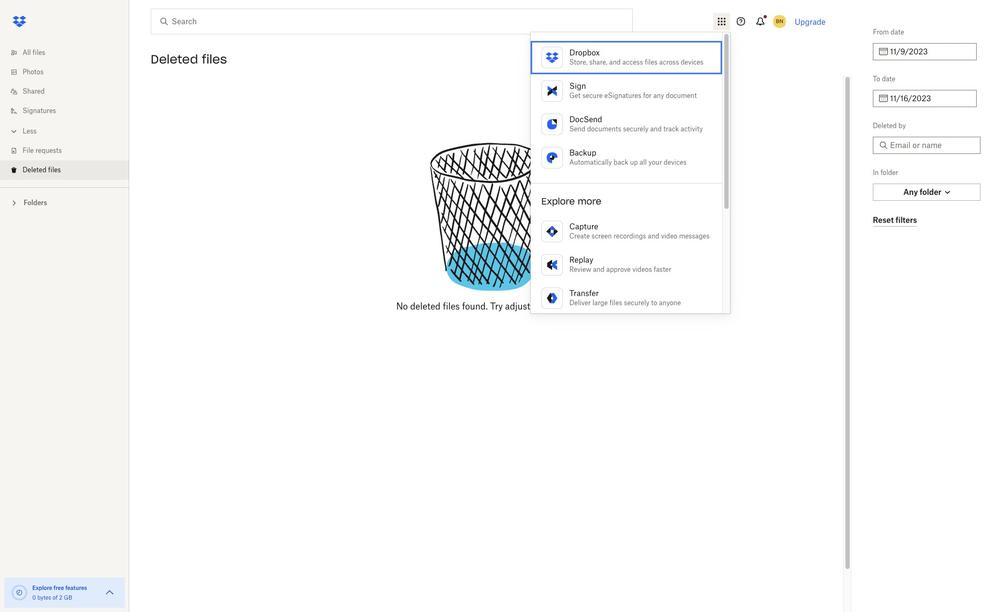 Task type: vqa. For each thing, say whether or not it's contained in the screenshot.
second "0" from left
no



Task type: locate. For each thing, give the bounding box(es) containing it.
get
[[570, 92, 581, 100]]

deleted files
[[151, 52, 227, 67], [23, 166, 61, 174]]

files
[[33, 48, 45, 57], [202, 52, 227, 67], [645, 58, 658, 66], [48, 166, 61, 174], [610, 299, 622, 307], [443, 301, 460, 312]]

1 vertical spatial devices
[[664, 158, 687, 166]]

1 vertical spatial date
[[882, 75, 896, 83]]

from date
[[873, 28, 904, 36]]

and left 'track'
[[650, 125, 662, 133]]

no
[[396, 301, 408, 312]]

devices
[[681, 58, 704, 66], [664, 158, 687, 166]]

To date text field
[[890, 93, 971, 104]]

replay
[[570, 255, 594, 264]]

replay review and approve videos faster
[[570, 255, 671, 273]]

less
[[23, 127, 37, 135]]

all files
[[23, 48, 45, 57]]

deleted inside list item
[[23, 166, 46, 174]]

backup
[[570, 148, 596, 157]]

list
[[0, 37, 129, 187]]

securely
[[623, 125, 649, 133], [624, 299, 650, 307]]

devices right all
[[664, 158, 687, 166]]

explore more
[[542, 196, 602, 207]]

and right review
[[593, 265, 605, 273]]

capture create screen recordings and video messages
[[570, 222, 710, 240]]

1 horizontal spatial your
[[649, 158, 662, 166]]

for
[[643, 92, 652, 100]]

date
[[891, 28, 904, 36], [882, 75, 896, 83]]

explore free features 0 bytes of 2 gb
[[32, 585, 87, 601]]

file requests
[[23, 146, 62, 154]]

1 vertical spatial deleted files
[[23, 166, 61, 174]]

files inside 'dropbox store, share, and access files across devices'
[[645, 58, 658, 66]]

faster
[[654, 265, 671, 273]]

in
[[873, 168, 879, 177]]

large
[[593, 299, 608, 307]]

your left the filters
[[546, 301, 564, 312]]

sign get secure esignatures for any document
[[570, 81, 697, 100]]

recordings
[[614, 232, 646, 240]]

0 vertical spatial deleted
[[151, 52, 198, 67]]

securely left to at the right of the page
[[624, 299, 650, 307]]

deliver
[[570, 299, 591, 307]]

photos link
[[9, 62, 129, 82]]

files inside transfer deliver large files securely to anyone
[[610, 299, 622, 307]]

gb
[[64, 594, 72, 601]]

track
[[664, 125, 679, 133]]

activity
[[681, 125, 703, 133]]

0 horizontal spatial your
[[546, 301, 564, 312]]

upgrade link
[[795, 17, 826, 26]]

list containing all files
[[0, 37, 129, 187]]

1 horizontal spatial explore
[[542, 196, 575, 207]]

by
[[899, 122, 906, 130]]

0 vertical spatial your
[[649, 158, 662, 166]]

0 vertical spatial deleted files
[[151, 52, 227, 67]]

deleted files inside list item
[[23, 166, 61, 174]]

try
[[490, 301, 503, 312]]

securely up backup automatically back up all your devices at the top of the page
[[623, 125, 649, 133]]

all
[[640, 158, 647, 166]]

explore up the bytes
[[32, 585, 52, 591]]

0 vertical spatial devices
[[681, 58, 704, 66]]

to
[[873, 75, 880, 83]]

0 horizontal spatial explore
[[32, 585, 52, 591]]

video
[[661, 232, 678, 240]]

dropbox image
[[9, 11, 30, 32]]

deleted files list item
[[0, 160, 129, 180]]

docsend send documents securely and track activity
[[570, 115, 703, 133]]

anyone
[[659, 299, 681, 307]]

documents
[[587, 125, 622, 133]]

0
[[32, 594, 36, 601]]

devices inside 'dropbox store, share, and access files across devices'
[[681, 58, 704, 66]]

explore inside explore free features 0 bytes of 2 gb
[[32, 585, 52, 591]]

deleted files link
[[9, 160, 129, 180]]

1 horizontal spatial deleted files
[[151, 52, 227, 67]]

your
[[649, 158, 662, 166], [546, 301, 564, 312]]

all
[[23, 48, 31, 57]]

of
[[53, 594, 58, 601]]

to date
[[873, 75, 896, 83]]

deleted
[[410, 301, 441, 312]]

deleted by
[[873, 122, 906, 130]]

quota usage element
[[11, 584, 28, 601]]

1 horizontal spatial deleted
[[151, 52, 198, 67]]

deleted
[[151, 52, 198, 67], [873, 122, 897, 130], [23, 166, 46, 174]]

and
[[609, 58, 621, 66], [650, 125, 662, 133], [648, 232, 660, 240], [593, 265, 605, 273]]

and inside docsend send documents securely and track activity
[[650, 125, 662, 133]]

folders
[[24, 199, 47, 207]]

0 vertical spatial securely
[[623, 125, 649, 133]]

folders button
[[0, 194, 129, 210]]

2
[[59, 594, 62, 601]]

1 vertical spatial explore
[[32, 585, 52, 591]]

found.
[[462, 301, 488, 312]]

file requests link
[[9, 141, 129, 160]]

0 vertical spatial date
[[891, 28, 904, 36]]

explore
[[542, 196, 575, 207], [32, 585, 52, 591]]

devices right across
[[681, 58, 704, 66]]

your right all
[[649, 158, 662, 166]]

1 vertical spatial deleted
[[873, 122, 897, 130]]

filters
[[566, 301, 589, 312]]

review
[[570, 265, 591, 273]]

and inside 'dropbox store, share, and access files across devices'
[[609, 58, 621, 66]]

signatures
[[23, 107, 56, 115]]

no deleted files found. try adjusting your filters
[[396, 301, 589, 312]]

and left video
[[648, 232, 660, 240]]

docsend
[[570, 115, 602, 124]]

all files link
[[9, 43, 129, 62]]

2 vertical spatial deleted
[[23, 166, 46, 174]]

transfer
[[570, 289, 599, 298]]

0 horizontal spatial deleted files
[[23, 166, 61, 174]]

date right from
[[891, 28, 904, 36]]

back
[[614, 158, 628, 166]]

0 horizontal spatial deleted
[[23, 166, 46, 174]]

transfer deliver large files securely to anyone
[[570, 289, 681, 307]]

create
[[570, 232, 590, 240]]

requests
[[35, 146, 62, 154]]

and right share,
[[609, 58, 621, 66]]

more
[[578, 196, 602, 207]]

1 vertical spatial securely
[[624, 299, 650, 307]]

explore left "more"
[[542, 196, 575, 207]]

0 vertical spatial explore
[[542, 196, 575, 207]]

dropbox store, share, and access files across devices
[[570, 48, 704, 66]]

date right to
[[882, 75, 896, 83]]

adjusting
[[505, 301, 543, 312]]



Task type: describe. For each thing, give the bounding box(es) containing it.
folder
[[881, 168, 898, 177]]

automatically
[[570, 158, 612, 166]]

dropbox
[[570, 48, 600, 57]]

share,
[[589, 58, 608, 66]]

1 vertical spatial your
[[546, 301, 564, 312]]

backup automatically back up all your devices
[[570, 148, 687, 166]]

send
[[570, 125, 586, 133]]

messages
[[679, 232, 710, 240]]

explore for explore free features 0 bytes of 2 gb
[[32, 585, 52, 591]]

access
[[623, 58, 643, 66]]

screen
[[592, 232, 612, 240]]

explore for explore more
[[542, 196, 575, 207]]

devices inside backup automatically back up all your devices
[[664, 158, 687, 166]]

From date text field
[[890, 46, 971, 58]]

videos
[[633, 265, 652, 273]]

your inside backup automatically back up all your devices
[[649, 158, 662, 166]]

document
[[666, 92, 697, 100]]

sign
[[570, 81, 586, 90]]

and inside capture create screen recordings and video messages
[[648, 232, 660, 240]]

signatures link
[[9, 101, 129, 121]]

across
[[659, 58, 679, 66]]

esignatures
[[605, 92, 642, 100]]

securely inside transfer deliver large files securely to anyone
[[624, 299, 650, 307]]

date for from date
[[891, 28, 904, 36]]

secure
[[583, 92, 603, 100]]

photos
[[23, 68, 44, 76]]

store,
[[570, 58, 588, 66]]

to
[[651, 299, 657, 307]]

files inside list item
[[48, 166, 61, 174]]

date for to date
[[882, 75, 896, 83]]

bytes
[[37, 594, 51, 601]]

and inside replay review and approve videos faster
[[593, 265, 605, 273]]

2 horizontal spatial deleted
[[873, 122, 897, 130]]

less image
[[9, 126, 19, 137]]

file
[[23, 146, 34, 154]]

shared
[[23, 87, 45, 95]]

securely inside docsend send documents securely and track activity
[[623, 125, 649, 133]]

free
[[54, 585, 64, 591]]

in folder
[[873, 168, 898, 177]]

capture
[[570, 222, 598, 231]]

from
[[873, 28, 889, 36]]

upgrade
[[795, 17, 826, 26]]

features
[[65, 585, 87, 591]]

any
[[653, 92, 664, 100]]

up
[[630, 158, 638, 166]]

approve
[[606, 265, 631, 273]]

shared link
[[9, 82, 129, 101]]



